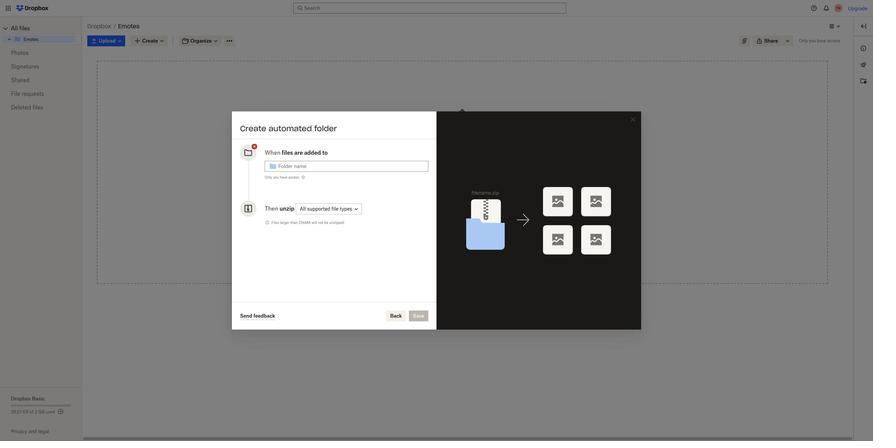 Task type: describe. For each thing, give the bounding box(es) containing it.
dropbox for dropbox / emotes
[[87, 23, 111, 30]]

28.57 kb of 2 gb used
[[11, 410, 55, 415]]

your
[[475, 188, 485, 193]]

all for all files
[[11, 25, 18, 32]]

or
[[434, 136, 438, 142]]

open activity image
[[860, 77, 868, 85]]

legal
[[38, 429, 49, 435]]

share for share and manage access to this folder
[[421, 245, 435, 251]]

desktop
[[486, 188, 504, 193]]

be inside more ways to add content element
[[458, 226, 464, 232]]

photos link
[[11, 46, 71, 60]]

types
[[340, 206, 352, 212]]

create
[[240, 124, 266, 133]]

'upload'
[[457, 136, 475, 142]]

to up "share and manage access to this folder"
[[481, 226, 485, 232]]

all files link
[[11, 23, 82, 34]]

to inside dialog
[[322, 149, 328, 156]]

shared
[[11, 77, 30, 84]]

open details pane image
[[860, 22, 868, 30]]

be inside create automated folder dialog
[[324, 221, 328, 225]]

0 vertical spatial emotes
[[118, 23, 140, 30]]

then
[[265, 205, 278, 212]]

get more space image
[[56, 408, 65, 416]]

files for drop
[[446, 128, 456, 134]]

open information panel image
[[860, 44, 868, 53]]

file requests link
[[11, 87, 71, 101]]

to up manage
[[453, 226, 457, 232]]

drive
[[468, 207, 480, 213]]

files for all
[[19, 25, 30, 32]]

dropbox / emotes
[[87, 23, 140, 30]]

will
[[312, 221, 317, 225]]

upgrade link
[[849, 5, 868, 11]]

deleted files
[[11, 104, 43, 111]]

files for deleted
[[33, 104, 43, 111]]

share button
[[753, 35, 783, 46]]

to left the add
[[459, 170, 464, 176]]

use
[[440, 136, 448, 142]]

the
[[449, 136, 456, 142]]

and for legal
[[28, 429, 37, 435]]

create automated folder dialog
[[232, 112, 642, 330]]

have inside create automated folder dialog
[[280, 175, 288, 179]]

larger
[[280, 221, 290, 225]]

back
[[390, 313, 402, 319]]

files for request
[[441, 226, 451, 232]]

requests
[[22, 90, 44, 97]]

more ways to add content element
[[405, 170, 521, 262]]

than
[[290, 221, 298, 225]]

files
[[272, 221, 279, 225]]

content
[[475, 170, 493, 176]]

button
[[477, 136, 492, 142]]

only you have access inside create automated folder dialog
[[265, 175, 299, 179]]

added inside more ways to add content element
[[465, 226, 479, 232]]

signatures
[[11, 63, 39, 70]]

file requests
[[11, 90, 44, 97]]

used
[[46, 410, 55, 415]]

access
[[421, 188, 438, 193]]

all files tree
[[1, 23, 82, 45]]

dropbox for dropbox basic
[[11, 396, 31, 402]]

all files
[[11, 25, 30, 32]]

gb
[[38, 410, 45, 415]]

folder permissions image
[[301, 175, 306, 180]]

feedback
[[254, 313, 275, 319]]

drop
[[433, 128, 445, 134]]

all supported file types
[[300, 206, 352, 212]]

photos
[[11, 49, 29, 56]]



Task type: locate. For each thing, give the bounding box(es) containing it.
0 horizontal spatial all
[[11, 25, 18, 32]]

files are added to
[[282, 149, 328, 156]]

google
[[450, 207, 467, 213]]

files larger than 256mb will not be unzipped
[[272, 221, 344, 225]]

/
[[113, 23, 116, 29]]

this down request files to be added to this folder
[[488, 245, 497, 251]]

0 vertical spatial dropbox
[[87, 23, 111, 30]]

1 vertical spatial share
[[421, 245, 435, 251]]

files inside the drop files here to upload, or use the 'upload' button
[[446, 128, 456, 134]]

files
[[19, 25, 30, 32], [33, 104, 43, 111], [446, 128, 456, 134], [282, 149, 293, 156], [441, 226, 451, 232]]

kb
[[23, 410, 29, 415]]

automated
[[269, 124, 312, 133]]

0 vertical spatial only
[[799, 38, 808, 43]]

dropbox up 28.57
[[11, 396, 31, 402]]

0 vertical spatial and
[[436, 245, 445, 251]]

1 horizontal spatial emotes
[[118, 23, 140, 30]]

dropbox logo - go to the homepage image
[[14, 3, 51, 14]]

all
[[11, 25, 18, 32], [300, 206, 306, 212]]

0 vertical spatial access
[[828, 38, 841, 43]]

emotes right /
[[118, 23, 140, 30]]

request
[[421, 226, 440, 232]]

more ways to add content
[[433, 170, 493, 176]]

file
[[11, 90, 20, 97]]

import from google drive
[[421, 207, 480, 213]]

this
[[439, 188, 448, 193], [486, 226, 495, 232], [488, 245, 497, 251]]

0 horizontal spatial share
[[421, 245, 435, 251]]

files inside create automated folder dialog
[[282, 149, 293, 156]]

28.57
[[11, 410, 22, 415]]

added down drive
[[465, 226, 479, 232]]

access inside more ways to add content element
[[466, 245, 481, 251]]

access inside create automated folder dialog
[[288, 175, 299, 179]]

1 horizontal spatial from
[[463, 188, 474, 193]]

deleted files link
[[11, 101, 71, 114]]

only inside create automated folder dialog
[[265, 175, 272, 179]]

to down request files to be added to this folder
[[483, 245, 487, 251]]

0 vertical spatial only you have access
[[799, 38, 841, 43]]

to inside the drop files here to upload, or use the 'upload' button
[[469, 128, 474, 134]]

0 horizontal spatial and
[[28, 429, 37, 435]]

of
[[30, 410, 34, 415]]

1 horizontal spatial you
[[810, 38, 816, 43]]

filename.zip
[[472, 190, 499, 196]]

0 horizontal spatial access
[[288, 175, 299, 179]]

be
[[324, 221, 328, 225], [458, 226, 464, 232]]

folder inside dialog
[[314, 124, 337, 133]]

to
[[469, 128, 474, 134], [322, 149, 328, 156], [459, 170, 464, 176], [453, 226, 457, 232], [481, 226, 485, 232], [483, 245, 487, 251]]

open pinned items image
[[860, 61, 868, 69]]

you
[[810, 38, 816, 43], [273, 175, 279, 179]]

back button
[[386, 311, 406, 322]]

all up 256mb
[[300, 206, 306, 212]]

not
[[318, 221, 324, 225]]

1 vertical spatial only
[[265, 175, 272, 179]]

added inside create automated folder dialog
[[304, 149, 321, 156]]

files down the dropbox logo - go to the homepage
[[19, 25, 30, 32]]

1 vertical spatial from
[[438, 207, 449, 213]]

1 vertical spatial access
[[288, 175, 299, 179]]

dropbox basic
[[11, 396, 45, 402]]

manage
[[446, 245, 465, 251]]

0 horizontal spatial only you have access
[[265, 175, 299, 179]]

and left legal
[[28, 429, 37, 435]]

1 vertical spatial all
[[300, 206, 306, 212]]

and inside more ways to add content element
[[436, 245, 445, 251]]

global header element
[[0, 0, 874, 17]]

0 vertical spatial share
[[765, 38, 778, 44]]

add
[[465, 170, 474, 176]]

send feedback button
[[240, 312, 275, 320]]

1 horizontal spatial and
[[436, 245, 445, 251]]

1 vertical spatial added
[[465, 226, 479, 232]]

access
[[828, 38, 841, 43], [288, 175, 299, 179], [466, 245, 481, 251]]

0 horizontal spatial have
[[280, 175, 288, 179]]

to right here
[[469, 128, 474, 134]]

1 vertical spatial only you have access
[[265, 175, 299, 179]]

create automated folder
[[240, 124, 337, 133]]

folder
[[314, 124, 337, 133], [449, 188, 462, 193], [496, 226, 509, 232], [498, 245, 511, 251]]

256mb
[[299, 221, 311, 225]]

files right request
[[441, 226, 451, 232]]

this up "share and manage access to this folder"
[[486, 226, 495, 232]]

0 horizontal spatial emotes
[[24, 37, 38, 42]]

0 vertical spatial from
[[463, 188, 474, 193]]

shared link
[[11, 73, 71, 87]]

1 vertical spatial dropbox
[[11, 396, 31, 402]]

here
[[457, 128, 468, 134]]

and left manage
[[436, 245, 445, 251]]

have
[[818, 38, 827, 43], [280, 175, 288, 179]]

share for share
[[765, 38, 778, 44]]

supported
[[307, 206, 331, 212]]

all inside dropdown button
[[300, 206, 306, 212]]

0 vertical spatial added
[[304, 149, 321, 156]]

and for manage
[[436, 245, 445, 251]]

2 vertical spatial this
[[488, 245, 497, 251]]

dropbox
[[87, 23, 111, 30], [11, 396, 31, 402]]

2 horizontal spatial access
[[828, 38, 841, 43]]

0 vertical spatial you
[[810, 38, 816, 43]]

unzip
[[280, 205, 295, 212]]

drop files here to upload, or use the 'upload' button
[[433, 128, 492, 142]]

basic
[[32, 396, 45, 402]]

share and manage access to this folder
[[421, 245, 511, 251]]

upgrade
[[849, 5, 868, 11]]

0 horizontal spatial from
[[438, 207, 449, 213]]

emotes link
[[14, 35, 75, 43]]

1 horizontal spatial added
[[465, 226, 479, 232]]

0 vertical spatial have
[[818, 38, 827, 43]]

files down file requests link
[[33, 104, 43, 111]]

1 horizontal spatial dropbox
[[87, 23, 111, 30]]

files inside more ways to add content element
[[441, 226, 451, 232]]

request files to be added to this folder
[[421, 226, 509, 232]]

be down the 'google' on the top
[[458, 226, 464, 232]]

send feedback
[[240, 313, 275, 319]]

1 horizontal spatial be
[[458, 226, 464, 232]]

share inside more ways to add content element
[[421, 245, 435, 251]]

emotes
[[118, 23, 140, 30], [24, 37, 38, 42]]

dropbox link
[[87, 22, 111, 31]]

deleted
[[11, 104, 31, 111]]

unzipped
[[329, 221, 344, 225]]

1 horizontal spatial access
[[466, 245, 481, 251]]

upload,
[[475, 128, 492, 134]]

files inside tree
[[19, 25, 30, 32]]

1 horizontal spatial share
[[765, 38, 778, 44]]

0 horizontal spatial added
[[304, 149, 321, 156]]

0 horizontal spatial dropbox
[[11, 396, 31, 402]]

when
[[265, 149, 281, 156]]

privacy and legal link
[[11, 429, 82, 435]]

share
[[765, 38, 778, 44], [421, 245, 435, 251]]

only you have access
[[799, 38, 841, 43], [265, 175, 299, 179]]

0 horizontal spatial you
[[273, 175, 279, 179]]

send
[[240, 313, 252, 319]]

1 horizontal spatial have
[[818, 38, 827, 43]]

be right not
[[324, 221, 328, 225]]

1 vertical spatial have
[[280, 175, 288, 179]]

Folder name text field
[[278, 163, 425, 170]]

files left are
[[282, 149, 293, 156]]

all supported file types button
[[296, 204, 362, 215]]

1 vertical spatial and
[[28, 429, 37, 435]]

ways
[[446, 170, 458, 176]]

all up photos
[[11, 25, 18, 32]]

1 vertical spatial be
[[458, 226, 464, 232]]

0 vertical spatial this
[[439, 188, 448, 193]]

2
[[35, 410, 37, 415]]

are
[[294, 149, 303, 156]]

1 horizontal spatial only
[[799, 38, 808, 43]]

signatures link
[[11, 60, 71, 73]]

more
[[433, 170, 445, 176]]

from
[[463, 188, 474, 193], [438, 207, 449, 213]]

files up the
[[446, 128, 456, 134]]

dropbox left /
[[87, 23, 111, 30]]

all for all supported file types
[[300, 206, 306, 212]]

added
[[304, 149, 321, 156], [465, 226, 479, 232]]

1 vertical spatial this
[[486, 226, 495, 232]]

you inside create automated folder dialog
[[273, 175, 279, 179]]

0 horizontal spatial only
[[265, 175, 272, 179]]

0 vertical spatial all
[[11, 25, 18, 32]]

1 vertical spatial emotes
[[24, 37, 38, 42]]

all inside tree
[[11, 25, 18, 32]]

privacy and legal
[[11, 429, 49, 435]]

0 horizontal spatial be
[[324, 221, 328, 225]]

access this folder from your desktop
[[421, 188, 504, 193]]

emotes inside all files tree
[[24, 37, 38, 42]]

from left your
[[463, 188, 474, 193]]

1 horizontal spatial all
[[300, 206, 306, 212]]

to right are
[[322, 149, 328, 156]]

2 vertical spatial access
[[466, 245, 481, 251]]

1 horizontal spatial only you have access
[[799, 38, 841, 43]]

privacy
[[11, 429, 27, 435]]

this right access
[[439, 188, 448, 193]]

emotes down all files
[[24, 37, 38, 42]]

import
[[421, 207, 437, 213]]

share inside button
[[765, 38, 778, 44]]

file
[[332, 206, 339, 212]]

1 vertical spatial you
[[273, 175, 279, 179]]

only
[[799, 38, 808, 43], [265, 175, 272, 179]]

from right import
[[438, 207, 449, 213]]

added right are
[[304, 149, 321, 156]]

0 vertical spatial be
[[324, 221, 328, 225]]



Task type: vqa. For each thing, say whether or not it's contained in the screenshot.
When
yes



